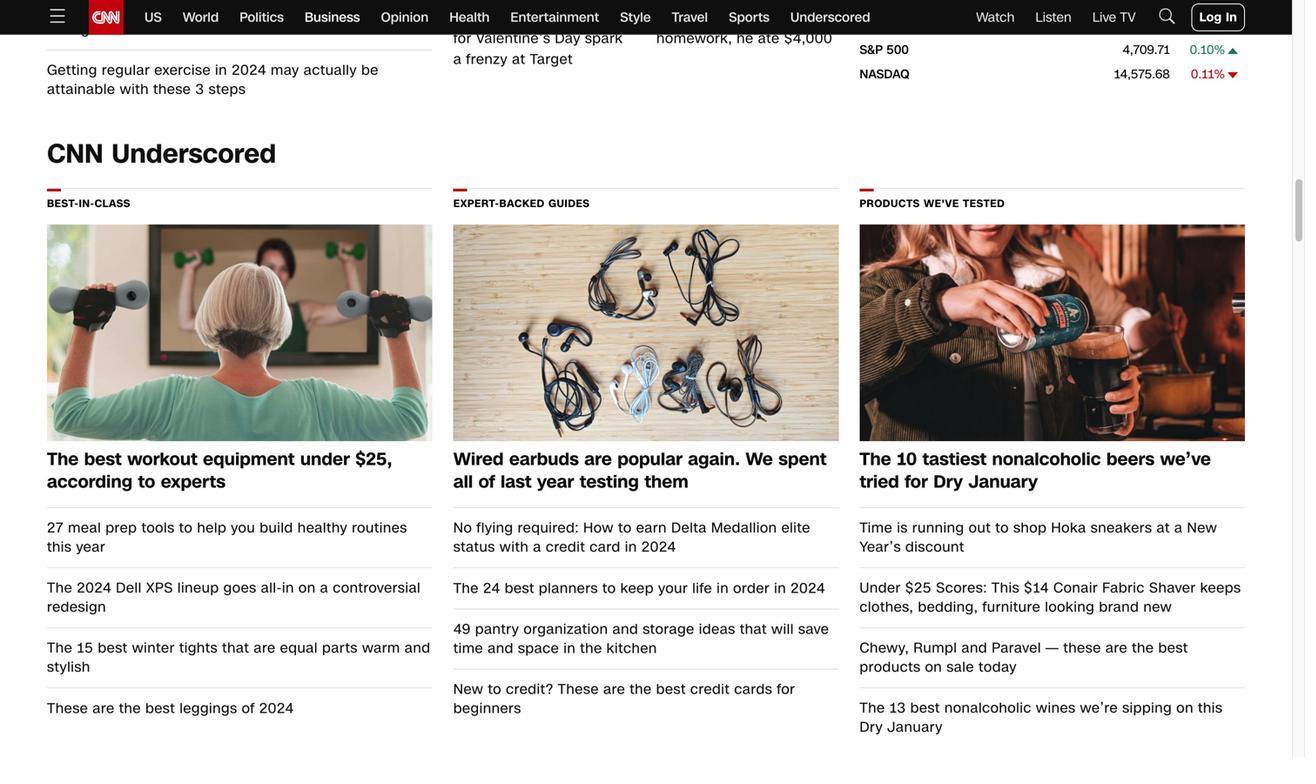 Task type: describe. For each thing, give the bounding box(es) containing it.
sneakers
[[1091, 519, 1153, 538]]

all-
[[261, 579, 282, 598]]

2024 down the 15 best winter tights that are equal parts warm and stylish link
[[259, 699, 294, 719]]

a inside no flying required: how to earn delta medallion elite status with a credit card in 2024
[[533, 538, 542, 557]]

these inside the getting regular exercise in 2024 may actually be attainable with these 3 steps
[[153, 80, 191, 99]]

flying
[[477, 519, 513, 538]]

under
[[860, 579, 901, 598]]

to left keep
[[603, 579, 616, 599]]

getting
[[47, 60, 97, 80]]

politics link
[[240, 0, 284, 35]]

clothes,
[[860, 598, 914, 617]]

spark
[[585, 29, 623, 48]]

us
[[145, 8, 162, 27]]

of inside best diet for 2024 goes to a science-backed style of eating
[[392, 0, 405, 20]]

that inside 49 pantry organization and storage ideas that will save time and space in the kitchen
[[740, 620, 767, 640]]

health link
[[450, 0, 490, 35]]

best inside the 15 best winter tights that are equal parts warm and stylish
[[98, 639, 128, 658]]

dog didn't eat the homework, he ate $4,000
[[657, 8, 833, 48]]

the inside dog didn't eat the homework, he ate $4,000
[[759, 8, 781, 27]]

37,549.25
[[1113, 17, 1170, 34]]

last
[[501, 470, 532, 495]]

goes inside the 2024 dell xps lineup goes all-in on a controversial redesign
[[224, 579, 257, 598]]

best na beer athletic brewing co.jpg image
[[860, 225, 1245, 442]]

rumpl
[[914, 639, 958, 658]]

tools
[[141, 519, 175, 538]]

the 2024 dell xps lineup goes all-in on a controversial redesign
[[47, 579, 421, 617]]

best-
[[47, 196, 79, 211]]

a inside time is running out to shop hoka sneakers at a new year's discount
[[1175, 519, 1183, 538]]

status
[[454, 538, 495, 557]]

business link
[[305, 0, 360, 35]]

best left "leggings"
[[145, 699, 175, 719]]

bedding,
[[918, 598, 978, 617]]

at inside time is running out to shop hoka sneakers at a new year's discount
[[1157, 519, 1170, 538]]

steps
[[209, 80, 246, 99]]

to inside time is running out to shop hoka sneakers at a new year's discount
[[996, 519, 1009, 538]]

goes inside best diet for 2024 goes to a science-backed style of eating
[[174, 0, 207, 20]]

log in link
[[1192, 3, 1245, 31]]

healthy
[[298, 519, 348, 538]]

2024 inside the getting regular exercise in 2024 may actually be attainable with these 3 steps
[[232, 60, 267, 80]]

tastiest
[[923, 448, 987, 472]]

to inside best diet for 2024 goes to a science-backed style of eating
[[212, 0, 225, 20]]

chewy,
[[860, 639, 909, 658]]

warm
[[362, 639, 400, 658]]

dry inside the 10 tastiest nonalcoholic beers we've tried for dry january
[[934, 470, 963, 495]]

27
[[47, 519, 64, 538]]

sipping
[[1123, 699, 1173, 718]]

no flying required: how to earn delta medallion elite status with a credit card in 2024 link
[[454, 519, 839, 557]]

today
[[979, 658, 1017, 678]]

s&p 500
[[860, 42, 909, 59]]

best diet for 2024 goes to a science-backed style of eating link
[[47, 0, 433, 39]]

new
[[1144, 598, 1172, 617]]

at inside rose-hued stanley cups for valentine's day spark a frenzy at target
[[512, 50, 526, 69]]

opinion
[[381, 8, 429, 27]]

politics
[[240, 8, 284, 27]]

and inside the 15 best winter tights that are equal parts warm and stylish
[[405, 639, 431, 658]]

1 vertical spatial backed
[[500, 196, 545, 211]]

0 vertical spatial underscored
[[791, 8, 871, 27]]

popular
[[618, 448, 683, 472]]

no
[[454, 519, 472, 538]]

ate
[[758, 29, 780, 48]]

2024 inside the 2024 dell xps lineup goes all-in on a controversial redesign
[[77, 579, 112, 598]]

nonalcoholic for beers
[[992, 448, 1101, 472]]

rose-hued stanley cups for valentine's day spark a frenzy at target
[[454, 8, 623, 69]]

xps
[[146, 579, 173, 598]]

10
[[897, 448, 917, 472]]

to inside the best workout equipment under $25, according to experts
[[138, 470, 155, 495]]

a inside the 2024 dell xps lineup goes all-in on a controversial redesign
[[320, 579, 329, 598]]

time is running out to shop hoka sneakers at a new year's discount
[[860, 519, 1218, 557]]

cnn underscored link
[[47, 136, 276, 172]]

shop
[[1014, 519, 1047, 538]]

for inside best diet for 2024 goes to a science-backed style of eating
[[112, 0, 131, 20]]

the inside 49 pantry organization and storage ideas that will save time and space in the kitchen
[[580, 639, 602, 659]]

and right 'time'
[[488, 639, 514, 659]]

on inside chewy, rumpl and paravel — these are the best products on sale today
[[925, 658, 943, 678]]

we're
[[1080, 699, 1118, 718]]

year's
[[860, 538, 901, 557]]

equipment
[[203, 448, 295, 472]]

best inside the 13 best nonalcoholic wines we're sipping on this dry january
[[911, 699, 940, 718]]

space
[[518, 639, 559, 659]]

tights
[[179, 639, 218, 658]]

a inside best diet for 2024 goes to a science-backed style of eating
[[230, 0, 238, 20]]

getting regular exercise in 2024 may actually be attainable with these 3 steps link
[[47, 60, 433, 99]]

credit inside no flying required: how to earn delta medallion elite status with a credit card in 2024
[[546, 538, 586, 557]]

credit inside new to credit? these are the best credit cards for beginners
[[691, 680, 730, 700]]

entertainment
[[511, 8, 599, 27]]

piepeiegg smart dumbbell set image
[[47, 225, 433, 442]]

s&p
[[860, 42, 883, 59]]

these inside new to credit? these are the best credit cards for beginners
[[558, 680, 599, 700]]

how
[[584, 519, 614, 538]]

class
[[95, 196, 131, 211]]

rose-
[[454, 8, 493, 27]]

and inside chewy, rumpl and paravel — these are the best products on sale today
[[962, 639, 988, 658]]

to inside new to credit? these are the best credit cards for beginners
[[488, 680, 502, 700]]

seven pairs of wired earbuds on a wooden surface. image
[[454, 225, 839, 442]]

day
[[555, 29, 581, 48]]

2024 inside best diet for 2024 goes to a science-backed style of eating
[[135, 0, 170, 20]]

in right life on the bottom of page
[[717, 579, 729, 599]]

us link
[[145, 0, 162, 35]]

0.10%
[[1190, 42, 1225, 59]]

best inside chewy, rumpl and paravel — these are the best products on sale today
[[1159, 639, 1189, 658]]

are inside chewy, rumpl and paravel — these are the best products on sale today
[[1106, 639, 1128, 658]]

and down keep
[[613, 620, 639, 640]]

frenzy
[[466, 50, 508, 69]]

conair
[[1054, 579, 1098, 598]]

medallion
[[711, 519, 777, 538]]

in inside the 2024 dell xps lineup goes all-in on a controversial redesign
[[282, 579, 294, 598]]

didn't
[[689, 8, 728, 27]]

to inside 27 meal prep tools to help you build healthy routines this year
[[179, 519, 193, 538]]

49 pantry organization and storage ideas that will save time and space in the kitchen link
[[454, 620, 839, 659]]

search icon image
[[1157, 5, 1178, 26]]

$4,000
[[784, 29, 833, 48]]

27 meal prep tools to help you build healthy routines this year link
[[47, 519, 433, 557]]

wired earbuds are popular again. we spent all of last year testing them link
[[454, 448, 839, 495]]

beginners
[[454, 699, 521, 719]]

the 2024 dell xps lineup goes all-in on a controversial redesign link
[[47, 579, 433, 617]]

all
[[454, 470, 473, 495]]

life
[[693, 579, 713, 599]]

these inside chewy, rumpl and paravel — these are the best products on sale today
[[1064, 639, 1102, 658]]

time
[[860, 519, 893, 538]]

on inside the 2024 dell xps lineup goes all-in on a controversial redesign
[[299, 579, 316, 598]]

are inside wired earbuds are popular again. we spent all of last year testing them
[[585, 448, 612, 472]]

storage
[[643, 620, 695, 640]]

to inside no flying required: how to earn delta medallion elite status with a credit card in 2024
[[618, 519, 632, 538]]

the 10 tastiest nonalcoholic beers we've tried for dry january link
[[860, 448, 1245, 495]]

he
[[737, 29, 754, 48]]

according
[[47, 470, 132, 495]]

shaver
[[1150, 579, 1196, 598]]

hued
[[493, 8, 527, 27]]

tv
[[1120, 8, 1136, 27]]

nasdaq
[[860, 66, 910, 83]]

in-
[[79, 196, 95, 211]]

27 meal prep tools to help you build healthy routines this year
[[47, 519, 407, 557]]



Task type: vqa. For each thing, say whether or not it's contained in the screenshot.


Task type: locate. For each thing, give the bounding box(es) containing it.
2024 left the may
[[232, 60, 267, 80]]

leggings
[[180, 699, 237, 719]]

goes right us link
[[174, 0, 207, 20]]

expert-
[[454, 196, 500, 211]]

the for the 2024 dell xps lineup goes all-in on a controversial redesign
[[47, 579, 72, 598]]

of right "leggings"
[[242, 699, 255, 719]]

dry up running
[[934, 470, 963, 495]]

new down 'time'
[[454, 680, 484, 700]]

the inside new to credit? these are the best credit cards for beginners
[[630, 680, 652, 700]]

1 vertical spatial these
[[1064, 639, 1102, 658]]

1 horizontal spatial new
[[1188, 519, 1218, 538]]

1 horizontal spatial of
[[392, 0, 405, 20]]

best right 13
[[911, 699, 940, 718]]

this right sipping
[[1198, 699, 1223, 718]]

best down 49 pantry organization and storage ideas that will save time and space in the kitchen link
[[656, 680, 686, 700]]

0 vertical spatial credit
[[546, 538, 586, 557]]

the inside the 15 best winter tights that are equal parts warm and stylish
[[47, 639, 72, 658]]

new inside time is running out to shop hoka sneakers at a new year's discount
[[1188, 519, 1218, 538]]

and right rumpl
[[962, 639, 988, 658]]

that right tights
[[222, 639, 249, 658]]

for right diet
[[112, 0, 131, 20]]

are inside the 15 best winter tights that are equal parts warm and stylish
[[254, 639, 276, 658]]

1 horizontal spatial underscored
[[791, 8, 871, 27]]

0 horizontal spatial with
[[120, 80, 149, 99]]

under $25 scores: this $14 conair fabric shaver keeps clothes, bedding, furniture looking brand new link
[[860, 579, 1245, 617]]

of right all
[[479, 470, 495, 495]]

the down kitchen
[[630, 680, 652, 700]]

best left workout
[[84, 448, 122, 472]]

the left 10
[[860, 448, 892, 472]]

will
[[772, 620, 794, 640]]

year left prep
[[76, 538, 105, 557]]

for down "health"
[[454, 29, 472, 48]]

0 horizontal spatial year
[[76, 538, 105, 557]]

backed inside best diet for 2024 goes to a science-backed style of eating
[[301, 0, 351, 20]]

in up equal
[[282, 579, 294, 598]]

redesign
[[47, 598, 106, 617]]

winter
[[132, 639, 175, 658]]

tried
[[860, 470, 900, 495]]

spent
[[779, 448, 827, 472]]

best right 24
[[505, 579, 535, 599]]

at
[[512, 50, 526, 69], [1157, 519, 1170, 538]]

for right the cards
[[777, 680, 795, 700]]

0 vertical spatial these
[[153, 80, 191, 99]]

1 vertical spatial january
[[888, 718, 943, 738]]

for inside the 10 tastiest nonalcoholic beers we've tried for dry january
[[905, 470, 928, 495]]

1 vertical spatial nonalcoholic
[[945, 699, 1032, 718]]

january inside the 10 tastiest nonalcoholic beers we've tried for dry january
[[969, 470, 1038, 495]]

the inside the 10 tastiest nonalcoholic beers we've tried for dry january
[[860, 448, 892, 472]]

build
[[260, 519, 293, 538]]

0 vertical spatial on
[[299, 579, 316, 598]]

the for the 15 best winter tights that are equal parts warm and stylish
[[47, 639, 72, 658]]

in right the '3' at left top
[[215, 60, 227, 80]]

new inside new to credit? these are the best credit cards for beginners
[[454, 680, 484, 700]]

backed left guides
[[500, 196, 545, 211]]

routines
[[352, 519, 407, 538]]

with inside the getting regular exercise in 2024 may actually be attainable with these 3 steps
[[120, 80, 149, 99]]

0 vertical spatial with
[[120, 80, 149, 99]]

the for the 10 tastiest nonalcoholic beers we've tried for dry january
[[860, 448, 892, 472]]

that left will
[[740, 620, 767, 640]]

0 horizontal spatial goes
[[174, 0, 207, 20]]

for inside rose-hued stanley cups for valentine's day spark a frenzy at target
[[454, 29, 472, 48]]

0 vertical spatial this
[[47, 538, 72, 557]]

a right sneakers
[[1175, 519, 1183, 538]]

them
[[645, 470, 689, 495]]

and right the warm
[[405, 639, 431, 658]]

2024 inside no flying required: how to earn delta medallion elite status with a credit card in 2024
[[642, 538, 676, 557]]

1 horizontal spatial goes
[[224, 579, 257, 598]]

are down 15
[[93, 699, 115, 719]]

meal
[[68, 519, 101, 538]]

that inside the 15 best winter tights that are equal parts warm and stylish
[[222, 639, 249, 658]]

listen
[[1036, 8, 1072, 27]]

with right status
[[500, 538, 529, 557]]

january
[[969, 470, 1038, 495], [888, 718, 943, 738]]

1 vertical spatial underscored
[[112, 136, 276, 172]]

1 vertical spatial dry
[[860, 718, 883, 738]]

to right how
[[618, 519, 632, 538]]

the
[[759, 8, 781, 27], [1132, 639, 1154, 658], [580, 639, 602, 659], [630, 680, 652, 700], [119, 699, 141, 719]]

1 vertical spatial year
[[76, 538, 105, 557]]

attainable
[[47, 80, 115, 99]]

0 horizontal spatial new
[[454, 680, 484, 700]]

2024 up the 24 best planners to keep your life in order in 2024 "link"
[[642, 538, 676, 557]]

the left 24
[[454, 579, 479, 599]]

0 vertical spatial new
[[1188, 519, 1218, 538]]

1 horizontal spatial backed
[[500, 196, 545, 211]]

on inside the 13 best nonalcoholic wines we're sipping on this dry january
[[1177, 699, 1194, 718]]

exercise
[[154, 60, 211, 80]]

goes left the all-
[[224, 579, 257, 598]]

the inside the best workout equipment under $25, according to experts
[[47, 448, 79, 472]]

the up ate
[[759, 8, 781, 27]]

1 vertical spatial of
[[479, 470, 495, 495]]

january inside the 13 best nonalcoholic wines we're sipping on this dry january
[[888, 718, 943, 738]]

the down 27
[[47, 579, 72, 598]]

dry left 13
[[860, 718, 883, 738]]

0 vertical spatial january
[[969, 470, 1038, 495]]

ideas
[[699, 620, 736, 640]]

world
[[183, 8, 219, 27]]

49 pantry organization and storage ideas that will save time and space in the kitchen
[[454, 620, 829, 659]]

science-
[[242, 0, 301, 20]]

1 horizontal spatial dry
[[934, 470, 963, 495]]

the for the best workout equipment under $25, according to experts
[[47, 448, 79, 472]]

open menu icon image
[[47, 5, 68, 26]]

the down winter
[[119, 699, 141, 719]]

year inside wired earbuds are popular again. we spent all of last year testing them
[[537, 470, 574, 495]]

tested
[[963, 196, 1005, 211]]

that
[[740, 620, 767, 640], [222, 639, 249, 658]]

credit left card
[[546, 538, 586, 557]]

of inside wired earbuds are popular again. we spent all of last year testing them
[[479, 470, 495, 495]]

500
[[887, 42, 909, 59]]

2024 up save
[[791, 579, 826, 599]]

in right order
[[774, 579, 787, 599]]

a inside rose-hued stanley cups for valentine's day spark a frenzy at target
[[454, 50, 462, 69]]

the inside the 13 best nonalcoholic wines we're sipping on this dry january
[[860, 699, 885, 718]]

the inside the 2024 dell xps lineup goes all-in on a controversial redesign
[[47, 579, 72, 598]]

cups
[[587, 8, 620, 27]]

0 horizontal spatial these
[[153, 80, 191, 99]]

business
[[305, 8, 360, 27]]

underscored link
[[791, 0, 871, 35]]

these left the '3' at left top
[[153, 80, 191, 99]]

help
[[197, 519, 227, 538]]

january up out
[[969, 470, 1038, 495]]

2 vertical spatial of
[[242, 699, 255, 719]]

with inside no flying required: how to earn delta medallion elite status with a credit card in 2024
[[500, 538, 529, 557]]

these right —
[[1064, 639, 1102, 658]]

are left equal
[[254, 639, 276, 658]]

and
[[613, 620, 639, 640], [405, 639, 431, 658], [962, 639, 988, 658], [488, 639, 514, 659]]

a right flying
[[533, 538, 542, 557]]

1 vertical spatial on
[[925, 658, 943, 678]]

year right last
[[537, 470, 574, 495]]

in inside the getting regular exercise in 2024 may actually be attainable with these 3 steps
[[215, 60, 227, 80]]

are
[[585, 448, 612, 472], [254, 639, 276, 658], [1106, 639, 1128, 658], [604, 680, 626, 700], [93, 699, 115, 719]]

1 horizontal spatial with
[[500, 538, 529, 557]]

0 horizontal spatial underscored
[[112, 136, 276, 172]]

are down the brand
[[1106, 639, 1128, 658]]

0 horizontal spatial of
[[242, 699, 255, 719]]

the left kitchen
[[580, 639, 602, 659]]

controversial
[[333, 579, 421, 598]]

best right 15
[[98, 639, 128, 658]]

best inside the best workout equipment under $25, according to experts
[[84, 448, 122, 472]]

0 horizontal spatial dry
[[860, 718, 883, 738]]

0 vertical spatial backed
[[301, 0, 351, 20]]

this inside 27 meal prep tools to help you build healthy routines this year
[[47, 538, 72, 557]]

2024 left 'world'
[[135, 0, 170, 20]]

1 vertical spatial goes
[[224, 579, 257, 598]]

best inside new to credit? these are the best credit cards for beginners
[[656, 680, 686, 700]]

24
[[483, 579, 501, 599]]

2 horizontal spatial of
[[479, 470, 495, 495]]

dell
[[116, 579, 142, 598]]

0 horizontal spatial credit
[[546, 538, 586, 557]]

furniture
[[983, 598, 1041, 617]]

0 vertical spatial of
[[392, 0, 405, 20]]

1 vertical spatial at
[[1157, 519, 1170, 538]]

chewy, rumpl and paravel — these are the best products on sale today link
[[860, 639, 1245, 678]]

testing
[[580, 470, 639, 495]]

products
[[860, 196, 920, 211]]

1 horizontal spatial on
[[925, 658, 943, 678]]

0 vertical spatial dry
[[934, 470, 963, 495]]

the 13 best nonalcoholic wines we're sipping on this dry january
[[860, 699, 1223, 738]]

target
[[530, 50, 573, 69]]

to
[[212, 0, 225, 20], [138, 470, 155, 495], [179, 519, 193, 538], [618, 519, 632, 538], [996, 519, 1009, 538], [603, 579, 616, 599], [488, 680, 502, 700]]

1 horizontal spatial these
[[558, 680, 599, 700]]

for inside new to credit? these are the best credit cards for beginners
[[777, 680, 795, 700]]

the up 27
[[47, 448, 79, 472]]

best down new
[[1159, 639, 1189, 658]]

the for the 24 best planners to keep your life in order in 2024
[[454, 579, 479, 599]]

pantry
[[475, 620, 519, 640]]

experts
[[161, 470, 226, 495]]

delta
[[671, 519, 707, 538]]

in inside no flying required: how to earn delta medallion elite status with a credit card in 2024
[[625, 538, 637, 557]]

the left 13
[[860, 699, 885, 718]]

watch
[[976, 8, 1015, 27]]

the 13 best nonalcoholic wines we're sipping on this dry january link
[[860, 699, 1245, 738]]

are left popular
[[585, 448, 612, 472]]

these down stylish
[[47, 699, 88, 719]]

nonalcoholic inside the 10 tastiest nonalcoholic beers we've tried for dry january
[[992, 448, 1101, 472]]

listen link
[[1036, 8, 1072, 27]]

rose-hued stanley cups for valentine's day spark a frenzy at target link
[[454, 7, 636, 70]]

watch link
[[976, 8, 1015, 27]]

4,709.71
[[1123, 42, 1170, 59]]

paravel
[[992, 639, 1042, 658]]

at right sneakers
[[1157, 519, 1170, 538]]

a
[[230, 0, 238, 20], [454, 50, 462, 69], [1175, 519, 1183, 538], [533, 538, 542, 557], [320, 579, 329, 598]]

to right out
[[996, 519, 1009, 538]]

prep
[[106, 519, 137, 538]]

0 horizontal spatial backed
[[301, 0, 351, 20]]

cnn underscored
[[47, 136, 276, 172]]

nonalcoholic for wines
[[945, 699, 1032, 718]]

these are the best leggings of 2024
[[47, 699, 294, 719]]

are down kitchen
[[604, 680, 626, 700]]

january down products
[[888, 718, 943, 738]]

entertainment link
[[511, 0, 599, 35]]

getting regular exercise in 2024 may actually be attainable with these 3 steps
[[47, 60, 379, 99]]

dry inside the 13 best nonalcoholic wines we're sipping on this dry january
[[860, 718, 883, 738]]

1 horizontal spatial january
[[969, 470, 1038, 495]]

on right sipping
[[1177, 699, 1194, 718]]

$14
[[1024, 579, 1049, 598]]

keep
[[621, 579, 654, 599]]

0 vertical spatial at
[[512, 50, 526, 69]]

the inside chewy, rumpl and paravel — these are the best products on sale today
[[1132, 639, 1154, 658]]

a left the controversial
[[320, 579, 329, 598]]

nonalcoholic up shop
[[992, 448, 1101, 472]]

the down new
[[1132, 639, 1154, 658]]

with
[[120, 80, 149, 99], [500, 538, 529, 557]]

organization
[[524, 620, 608, 640]]

earn
[[636, 519, 667, 538]]

chewy, rumpl and paravel — these are the best products on sale today
[[860, 639, 1189, 678]]

underscored up the $4,000
[[791, 8, 871, 27]]

1 vertical spatial credit
[[691, 680, 730, 700]]

you
[[231, 519, 255, 538]]

—
[[1046, 639, 1059, 658]]

this inside the 13 best nonalcoholic wines we're sipping on this dry january
[[1198, 699, 1223, 718]]

to left "help"
[[179, 519, 193, 538]]

backed left style
[[301, 0, 351, 20]]

diet
[[82, 0, 108, 20]]

1 horizontal spatial credit
[[691, 680, 730, 700]]

these are the best leggings of 2024 link
[[47, 699, 433, 719]]

nonalcoholic down today
[[945, 699, 1032, 718]]

underscored down the '3' at left top
[[112, 136, 276, 172]]

1 horizontal spatial these
[[1064, 639, 1102, 658]]

1 horizontal spatial that
[[740, 620, 767, 640]]

in right space
[[564, 639, 576, 659]]

out
[[969, 519, 991, 538]]

0 vertical spatial year
[[537, 470, 574, 495]]

under
[[300, 448, 350, 472]]

in inside 49 pantry organization and storage ideas that will save time and space in the kitchen
[[564, 639, 576, 659]]

may
[[271, 60, 299, 80]]

under $25 scores: this $14 conair fabric shaver keeps clothes, bedding, furniture looking brand new
[[860, 579, 1242, 617]]

1 horizontal spatial this
[[1198, 699, 1223, 718]]

a left politics link
[[230, 0, 238, 20]]

1 horizontal spatial at
[[1157, 519, 1170, 538]]

2024 left "dell"
[[77, 579, 112, 598]]

0.32%
[[1189, 17, 1225, 34]]

nonalcoholic inside the 13 best nonalcoholic wines we're sipping on this dry january
[[945, 699, 1032, 718]]

0 horizontal spatial these
[[47, 699, 88, 719]]

the for the 13 best nonalcoholic wines we're sipping on this dry january
[[860, 699, 885, 718]]

0 horizontal spatial that
[[222, 639, 249, 658]]

cards
[[735, 680, 773, 700]]

0 horizontal spatial at
[[512, 50, 526, 69]]

eating
[[47, 20, 90, 39]]

with left exercise
[[120, 80, 149, 99]]

to left credit?
[[488, 680, 502, 700]]

sports
[[729, 8, 770, 27]]

this up the redesign
[[47, 538, 72, 557]]

are inside new to credit? these are the best credit cards for beginners
[[604, 680, 626, 700]]

year inside 27 meal prep tools to help you build healthy routines this year
[[76, 538, 105, 557]]

for right tried
[[905, 470, 928, 495]]

0 horizontal spatial on
[[299, 579, 316, 598]]

1 vertical spatial this
[[1198, 699, 1223, 718]]

2 vertical spatial on
[[1177, 699, 1194, 718]]

1 vertical spatial with
[[500, 538, 529, 557]]

0 horizontal spatial this
[[47, 538, 72, 557]]

in right card
[[625, 538, 637, 557]]

1 horizontal spatial year
[[537, 470, 574, 495]]

these right credit?
[[558, 680, 599, 700]]

at down valentine's
[[512, 50, 526, 69]]

time is running out to shop hoka sneakers at a new year's discount link
[[860, 519, 1245, 557]]

0 horizontal spatial january
[[888, 718, 943, 738]]

0 vertical spatial goes
[[174, 0, 207, 20]]

of right style
[[392, 0, 405, 20]]

new up keeps
[[1188, 519, 1218, 538]]

2 horizontal spatial on
[[1177, 699, 1194, 718]]

on left sale
[[925, 658, 943, 678]]

2024
[[135, 0, 170, 20], [232, 60, 267, 80], [642, 538, 676, 557], [77, 579, 112, 598], [791, 579, 826, 599], [259, 699, 294, 719]]

$25,
[[356, 448, 392, 472]]

the best workout equipment under $25, according to experts
[[47, 448, 392, 495]]

on right the all-
[[299, 579, 316, 598]]

1 vertical spatial new
[[454, 680, 484, 700]]

no flying required: how to earn delta medallion elite status with a credit card in 2024
[[454, 519, 811, 557]]

the left 15
[[47, 639, 72, 658]]

beers
[[1107, 448, 1155, 472]]

a left frenzy
[[454, 50, 462, 69]]

to left politics link
[[212, 0, 225, 20]]

0 vertical spatial nonalcoholic
[[992, 448, 1101, 472]]

to left experts
[[138, 470, 155, 495]]

credit left the cards
[[691, 680, 730, 700]]



